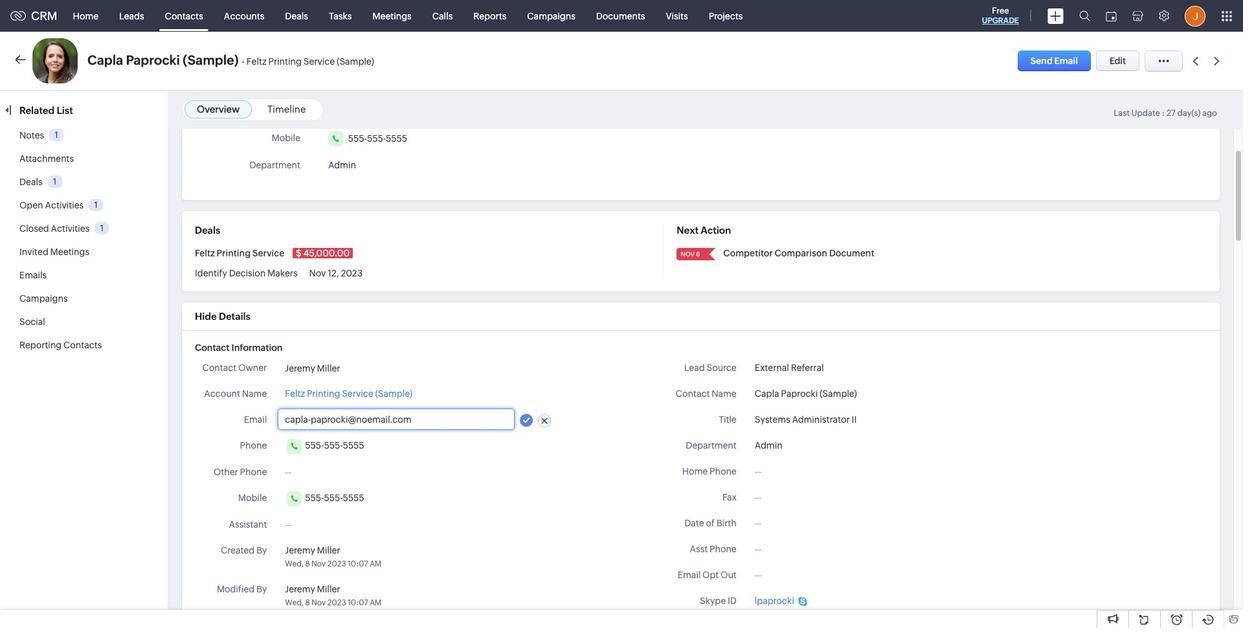 Task type: vqa. For each thing, say whether or not it's contained in the screenshot.


Task type: locate. For each thing, give the bounding box(es) containing it.
name for account name
[[242, 389, 267, 399]]

0 vertical spatial 5555
[[386, 134, 407, 144]]

invited
[[19, 247, 48, 257]]

department up home phone
[[686, 440, 737, 451]]

10:07 for modified by
[[348, 598, 368, 608]]

phone for other phone
[[240, 467, 267, 477]]

home inside home link
[[73, 11, 99, 21]]

feltz printing service
[[195, 248, 286, 258]]

ii
[[852, 415, 857, 425]]

0 horizontal spatial deals
[[19, 177, 42, 187]]

2 8 from the top
[[305, 598, 310, 608]]

jeremy miller wed, 8 nov 2023 10:07 am for modified by
[[285, 584, 382, 608]]

activities up closed activities link at top left
[[45, 200, 84, 211]]

0 vertical spatial 10:07
[[348, 560, 368, 569]]

6
[[696, 251, 700, 258]]

2 vertical spatial feltz
[[285, 389, 305, 399]]

by right created
[[257, 545, 267, 556]]

2 vertical spatial 2023
[[328, 598, 346, 608]]

2 am from the top
[[370, 598, 382, 608]]

1 by from the top
[[257, 545, 267, 556]]

1 vertical spatial email
[[244, 415, 267, 425]]

feltz printing service (sample) link down jeremy miller
[[285, 387, 413, 401]]

printing for feltz printing service (sample)
[[307, 389, 340, 399]]

invited meetings
[[19, 247, 89, 257]]

upgrade
[[982, 16, 1019, 25]]

1 horizontal spatial department
[[686, 440, 737, 451]]

2 jeremy miller wed, 8 nov 2023 10:07 am from the top
[[285, 584, 382, 608]]

feltz up identify
[[195, 248, 215, 258]]

2 vertical spatial printing
[[307, 389, 340, 399]]

contact information
[[195, 343, 283, 353]]

0 vertical spatial contact
[[195, 343, 230, 353]]

out
[[721, 570, 737, 580]]

crm link
[[10, 9, 57, 23]]

0 horizontal spatial capla
[[87, 52, 123, 67]]

1 horizontal spatial paprocki
[[781, 389, 818, 399]]

1 8 from the top
[[305, 560, 310, 569]]

wed, for created by
[[285, 560, 304, 569]]

source
[[707, 363, 737, 373]]

phone right other
[[240, 467, 267, 477]]

printing down jeremy miller
[[307, 389, 340, 399]]

campaigns link down emails
[[19, 293, 68, 304]]

contacts link
[[155, 0, 214, 31]]

phone up other phone
[[240, 440, 267, 451]]

2 jeremy from the top
[[285, 545, 315, 556]]

miller for created by
[[317, 545, 340, 556]]

printing
[[268, 56, 302, 67], [217, 248, 251, 258], [307, 389, 340, 399]]

jeremy right modified by
[[285, 584, 315, 595]]

1 vertical spatial activities
[[51, 223, 90, 234]]

2 horizontal spatial deals
[[285, 11, 308, 21]]

contacts right reporting
[[64, 340, 102, 350]]

visits
[[666, 11, 688, 21]]

home up date
[[682, 466, 708, 477]]

1 horizontal spatial contacts
[[165, 11, 203, 21]]

capla down external
[[755, 389, 780, 399]]

3 jeremy from the top
[[285, 584, 315, 595]]

attachments link
[[19, 154, 74, 164]]

meetings down closed activities link at top left
[[50, 247, 89, 257]]

email left 'opt'
[[678, 570, 701, 580]]

0 vertical spatial 8
[[305, 560, 310, 569]]

1 jeremy miller wed, 8 nov 2023 10:07 am from the top
[[285, 545, 382, 569]]

closed activities
[[19, 223, 90, 234]]

$ 45,000.00
[[296, 248, 350, 258]]

1 vertical spatial 10:07
[[348, 598, 368, 608]]

1 vertical spatial capla
[[755, 389, 780, 399]]

0 vertical spatial paprocki
[[126, 52, 180, 67]]

1 for notes
[[55, 130, 58, 140]]

external
[[755, 363, 789, 373]]

2 10:07 from the top
[[348, 598, 368, 608]]

other phone
[[214, 467, 267, 477]]

jeremy for created by
[[285, 545, 315, 556]]

2 vertical spatial miller
[[317, 584, 340, 595]]

45,000.00
[[304, 248, 350, 258]]

miller for modified by
[[317, 584, 340, 595]]

meetings left calls
[[373, 11, 412, 21]]

mobile up assistant
[[238, 493, 267, 503]]

1 vertical spatial paprocki
[[781, 389, 818, 399]]

2 vertical spatial 555-555-5555
[[305, 493, 364, 503]]

5555
[[386, 134, 407, 144], [343, 440, 364, 451], [343, 493, 364, 503]]

0 vertical spatial by
[[257, 545, 267, 556]]

contacts right leads
[[165, 11, 203, 21]]

calendar image
[[1106, 11, 1117, 21]]

contact owner
[[202, 363, 267, 373]]

send
[[1031, 56, 1053, 66]]

paprocki for capla paprocki (sample) - feltz printing service (sample)
[[126, 52, 180, 67]]

1 horizontal spatial feltz
[[247, 56, 267, 67]]

deals link left tasks
[[275, 0, 319, 31]]

1 vertical spatial jeremy
[[285, 545, 315, 556]]

timeline
[[267, 104, 306, 115]]

profile element
[[1178, 0, 1214, 31]]

0 horizontal spatial campaigns
[[19, 293, 68, 304]]

12,
[[328, 268, 339, 279]]

campaigns link right reports
[[517, 0, 586, 31]]

2 vertical spatial service
[[342, 389, 374, 399]]

feltz down jeremy miller
[[285, 389, 305, 399]]

1 vertical spatial by
[[257, 584, 267, 595]]

1 vertical spatial contacts
[[64, 340, 102, 350]]

competitor comparison document
[[724, 248, 875, 258]]

printing right - on the top left of page
[[268, 56, 302, 67]]

0 vertical spatial printing
[[268, 56, 302, 67]]

previous record image
[[1193, 57, 1199, 65]]

calls link
[[422, 0, 463, 31]]

action
[[701, 225, 731, 236]]

1 vertical spatial service
[[252, 248, 285, 258]]

mobile down timeline link
[[272, 133, 301, 143]]

by for created by
[[257, 545, 267, 556]]

1 vertical spatial 555-555-5555
[[305, 440, 364, 451]]

0 horizontal spatial email
[[244, 415, 267, 425]]

am for modified by
[[370, 598, 382, 608]]

1 vertical spatial 8
[[305, 598, 310, 608]]

0 vertical spatial campaigns link
[[517, 0, 586, 31]]

jeremy
[[285, 363, 315, 374], [285, 545, 315, 556], [285, 584, 315, 595]]

1 vertical spatial miller
[[317, 545, 340, 556]]

0 vertical spatial am
[[370, 560, 382, 569]]

555-555-5555 for mobile
[[305, 493, 364, 503]]

lead
[[685, 363, 705, 373]]

0 vertical spatial service
[[304, 56, 335, 67]]

0 vertical spatial meetings
[[373, 11, 412, 21]]

2 vertical spatial 5555
[[343, 493, 364, 503]]

meetings
[[373, 11, 412, 21], [50, 247, 89, 257]]

1 right notes
[[55, 130, 58, 140]]

1 horizontal spatial capla
[[755, 389, 780, 399]]

contact down 'lead'
[[676, 389, 710, 399]]

deals link
[[275, 0, 319, 31], [19, 177, 42, 187]]

capla for capla paprocki (sample)
[[755, 389, 780, 399]]

printing up identify decision makers
[[217, 248, 251, 258]]

1 vertical spatial contact
[[202, 363, 237, 373]]

1 vertical spatial am
[[370, 598, 382, 608]]

name down owner
[[242, 389, 267, 399]]

1 miller from the top
[[317, 363, 340, 374]]

2 vertical spatial email
[[678, 570, 701, 580]]

1 vertical spatial 2023
[[328, 560, 346, 569]]

nov 6
[[681, 251, 700, 258]]

fax
[[723, 492, 737, 503]]

deals link up the open
[[19, 177, 42, 187]]

phone
[[240, 440, 267, 451], [710, 466, 737, 477], [240, 467, 267, 477], [710, 544, 737, 554]]

phone right the 'asst'
[[710, 544, 737, 554]]

activities for closed activities
[[51, 223, 90, 234]]

1 wed, from the top
[[285, 560, 304, 569]]

contact for contact information
[[195, 343, 230, 353]]

0 vertical spatial contacts
[[165, 11, 203, 21]]

contact up contact owner
[[195, 343, 230, 353]]

1 vertical spatial home
[[682, 466, 708, 477]]

1 horizontal spatial service
[[304, 56, 335, 67]]

3 miller from the top
[[317, 584, 340, 595]]

other
[[214, 467, 238, 477]]

invited meetings link
[[19, 247, 89, 257]]

1 am from the top
[[370, 560, 382, 569]]

search element
[[1072, 0, 1099, 32]]

phone for asst phone
[[710, 544, 737, 554]]

home for home
[[73, 11, 99, 21]]

0 horizontal spatial paprocki
[[126, 52, 180, 67]]

paprocki up systems administrator ii
[[781, 389, 818, 399]]

accounts
[[224, 11, 264, 21]]

paprocki down leads
[[126, 52, 180, 67]]

555-555-5555 for phone
[[305, 440, 364, 451]]

contact up "account"
[[202, 363, 237, 373]]

email right the send
[[1055, 56, 1078, 66]]

overview
[[197, 104, 240, 115]]

campaigns
[[527, 11, 576, 21], [19, 293, 68, 304]]

account
[[204, 389, 240, 399]]

contact
[[195, 343, 230, 353], [202, 363, 237, 373], [676, 389, 710, 399]]

0 vertical spatial admin
[[328, 160, 356, 170]]

deals up the 'feltz printing service' link
[[195, 225, 220, 236]]

printing for feltz printing service
[[217, 248, 251, 258]]

0 horizontal spatial deals link
[[19, 177, 42, 187]]

home right crm
[[73, 11, 99, 21]]

projects
[[709, 11, 743, 21]]

555-
[[348, 134, 367, 144], [367, 134, 386, 144], [305, 440, 324, 451], [324, 440, 343, 451], [305, 493, 324, 503], [324, 493, 343, 503]]

0 vertical spatial jeremy miller wed, 8 nov 2023 10:07 am
[[285, 545, 382, 569]]

1 horizontal spatial campaigns link
[[517, 0, 586, 31]]

department down timeline link
[[250, 160, 301, 170]]

contact for contact name
[[676, 389, 710, 399]]

1 up open activities link
[[53, 177, 57, 186]]

modified
[[217, 584, 255, 595]]

5555 for mobile
[[343, 493, 364, 503]]

2 miller from the top
[[317, 545, 340, 556]]

0 vertical spatial activities
[[45, 200, 84, 211]]

0 vertical spatial wed,
[[285, 560, 304, 569]]

edit button
[[1097, 51, 1140, 71]]

1 vertical spatial meetings
[[50, 247, 89, 257]]

nov
[[681, 251, 695, 258], [309, 268, 326, 279], [312, 560, 326, 569], [312, 598, 326, 608]]

skype id
[[700, 596, 737, 606]]

1 horizontal spatial name
[[712, 389, 737, 399]]

reporting
[[19, 340, 62, 350]]

1 horizontal spatial printing
[[268, 56, 302, 67]]

5555 for phone
[[343, 440, 364, 451]]

closed activities link
[[19, 223, 90, 234]]

feltz right - on the top left of page
[[247, 56, 267, 67]]

deals
[[285, 11, 308, 21], [19, 177, 42, 187], [195, 225, 220, 236]]

0 horizontal spatial name
[[242, 389, 267, 399]]

0 vertical spatial deals link
[[275, 0, 319, 31]]

2 horizontal spatial feltz
[[285, 389, 305, 399]]

0 vertical spatial deals
[[285, 11, 308, 21]]

1 vertical spatial jeremy miller wed, 8 nov 2023 10:07 am
[[285, 584, 382, 608]]

0 horizontal spatial department
[[250, 160, 301, 170]]

1 right open activities link
[[94, 200, 98, 210]]

1 vertical spatial 5555
[[343, 440, 364, 451]]

2 name from the left
[[712, 389, 737, 399]]

meetings inside meetings link
[[373, 11, 412, 21]]

1 name from the left
[[242, 389, 267, 399]]

title
[[719, 415, 737, 425]]

1 horizontal spatial home
[[682, 466, 708, 477]]

2 vertical spatial jeremy
[[285, 584, 315, 595]]

1 for open activities
[[94, 200, 98, 210]]

2 by from the top
[[257, 584, 267, 595]]

0 vertical spatial department
[[250, 160, 301, 170]]

asst
[[690, 544, 708, 554]]

contact for contact owner
[[202, 363, 237, 373]]

deals left tasks
[[285, 11, 308, 21]]

external referral
[[755, 363, 824, 373]]

1 vertical spatial wed,
[[285, 598, 304, 608]]

leads link
[[109, 0, 155, 31]]

0 horizontal spatial feltz
[[195, 248, 215, 258]]

jeremy right created by
[[285, 545, 315, 556]]

1 vertical spatial campaigns link
[[19, 293, 68, 304]]

feltz printing service (sample) link
[[247, 56, 374, 67], [285, 387, 413, 401]]

visits link
[[656, 0, 699, 31]]

service
[[304, 56, 335, 67], [252, 248, 285, 258], [342, 389, 374, 399]]

1 vertical spatial deals link
[[19, 177, 42, 187]]

1 vertical spatial feltz
[[195, 248, 215, 258]]

jeremy right owner
[[285, 363, 315, 374]]

1 horizontal spatial email
[[678, 570, 701, 580]]

activities up "invited meetings"
[[51, 223, 90, 234]]

2 vertical spatial contact
[[676, 389, 710, 399]]

hide details link
[[195, 311, 251, 322]]

0 vertical spatial mobile
[[272, 133, 301, 143]]

$
[[296, 248, 302, 258]]

2 vertical spatial deals
[[195, 225, 220, 236]]

identify
[[195, 268, 227, 279]]

date
[[685, 518, 704, 529]]

feltz printing service (sample) link up timeline link
[[247, 56, 374, 67]]

feltz for feltz printing service (sample)
[[285, 389, 305, 399]]

1 for closed activities
[[100, 223, 104, 233]]

capla down home link
[[87, 52, 123, 67]]

emails
[[19, 270, 47, 280]]

email down account name
[[244, 415, 267, 425]]

name for contact name
[[712, 389, 737, 399]]

2 wed, from the top
[[285, 598, 304, 608]]

0 vertical spatial miller
[[317, 363, 340, 374]]

asst phone
[[690, 544, 737, 554]]

information
[[232, 343, 283, 353]]

2023 for modified by
[[328, 598, 346, 608]]

by
[[257, 545, 267, 556], [257, 584, 267, 595]]

0 horizontal spatial mobile
[[238, 493, 267, 503]]

0 horizontal spatial service
[[252, 248, 285, 258]]

1
[[55, 130, 58, 140], [53, 177, 57, 186], [94, 200, 98, 210], [100, 223, 104, 233]]

2 horizontal spatial printing
[[307, 389, 340, 399]]

0 vertical spatial capla
[[87, 52, 123, 67]]

admin
[[328, 160, 356, 170], [755, 440, 783, 451]]

10:07
[[348, 560, 368, 569], [348, 598, 368, 608]]

0 horizontal spatial contacts
[[64, 340, 102, 350]]

am for created by
[[370, 560, 382, 569]]

1 vertical spatial deals
[[19, 177, 42, 187]]

makers
[[268, 268, 298, 279]]

deals up the open
[[19, 177, 42, 187]]

campaigns right "reports" link
[[527, 11, 576, 21]]

service for feltz printing service
[[252, 248, 285, 258]]

referral
[[791, 363, 824, 373]]

0 vertical spatial email
[[1055, 56, 1078, 66]]

2 horizontal spatial email
[[1055, 56, 1078, 66]]

2 horizontal spatial service
[[342, 389, 374, 399]]

feltz
[[247, 56, 267, 67], [195, 248, 215, 258], [285, 389, 305, 399]]

open
[[19, 200, 43, 211]]

day(s)
[[1178, 108, 1201, 118]]

None text field
[[285, 414, 508, 425]]

campaigns down emails
[[19, 293, 68, 304]]

1 10:07 from the top
[[348, 560, 368, 569]]

:
[[1162, 108, 1165, 118]]

free
[[992, 6, 1009, 16]]

home
[[73, 11, 99, 21], [682, 466, 708, 477]]

1 right closed activities
[[100, 223, 104, 233]]

phone up fax
[[710, 466, 737, 477]]

by right modified
[[257, 584, 267, 595]]

1 vertical spatial admin
[[755, 440, 783, 451]]

name down the source
[[712, 389, 737, 399]]



Task type: describe. For each thing, give the bounding box(es) containing it.
10:07 for created by
[[348, 560, 368, 569]]

comparison
[[775, 248, 828, 258]]

1 horizontal spatial deals
[[195, 225, 220, 236]]

jeremy for modified by
[[285, 584, 315, 595]]

identify decision makers
[[195, 268, 300, 279]]

next
[[677, 225, 699, 236]]

details
[[219, 311, 251, 322]]

documents link
[[586, 0, 656, 31]]

feltz printing service (sample)
[[285, 389, 413, 399]]

next action
[[677, 225, 731, 236]]

modified by
[[217, 584, 267, 595]]

reporting contacts
[[19, 340, 102, 350]]

8 for created by
[[305, 560, 310, 569]]

feltz inside 'capla paprocki (sample) - feltz printing service (sample)'
[[247, 56, 267, 67]]

closed
[[19, 223, 49, 234]]

email opt out
[[678, 570, 737, 580]]

printing inside 'capla paprocki (sample) - feltz printing service (sample)'
[[268, 56, 302, 67]]

2023 for created by
[[328, 560, 346, 569]]

of
[[706, 518, 715, 529]]

1 horizontal spatial mobile
[[272, 133, 301, 143]]

competitor comparison document link
[[724, 248, 875, 258]]

capla for capla paprocki (sample) - feltz printing service (sample)
[[87, 52, 123, 67]]

profile image
[[1185, 6, 1206, 26]]

feltz for feltz printing service
[[195, 248, 215, 258]]

competitor
[[724, 248, 773, 258]]

update
[[1132, 108, 1161, 118]]

lead source
[[685, 363, 737, 373]]

meetings link
[[362, 0, 422, 31]]

paprocki for capla paprocki (sample)
[[781, 389, 818, 399]]

capla paprocki (sample)
[[755, 389, 857, 399]]

last update : 27 day(s) ago
[[1114, 108, 1218, 118]]

account name
[[204, 389, 267, 399]]

ago
[[1203, 108, 1218, 118]]

list
[[57, 105, 73, 116]]

hide
[[195, 311, 217, 322]]

search image
[[1080, 10, 1091, 21]]

0 vertical spatial 555-555-5555
[[348, 134, 407, 144]]

notes link
[[19, 130, 44, 141]]

skype
[[700, 596, 726, 606]]

jeremy miller wed, 8 nov 2023 10:07 am for created by
[[285, 545, 382, 569]]

home for home phone
[[682, 466, 708, 477]]

document
[[829, 248, 875, 258]]

notes
[[19, 130, 44, 141]]

nov 12, 2023
[[309, 268, 363, 279]]

email inside button
[[1055, 56, 1078, 66]]

send email button
[[1018, 51, 1091, 71]]

documents
[[596, 11, 645, 21]]

create menu element
[[1040, 0, 1072, 31]]

service for feltz printing service (sample)
[[342, 389, 374, 399]]

0 vertical spatial feltz printing service (sample) link
[[247, 56, 374, 67]]

next record image
[[1214, 57, 1223, 65]]

open activities link
[[19, 200, 84, 211]]

tasks link
[[319, 0, 362, 31]]

service inside 'capla paprocki (sample) - feltz printing service (sample)'
[[304, 56, 335, 67]]

tasks
[[329, 11, 352, 21]]

1 vertical spatial campaigns
[[19, 293, 68, 304]]

related list
[[19, 105, 75, 116]]

0 vertical spatial 2023
[[341, 268, 363, 279]]

email for email opt out
[[678, 570, 701, 580]]

1 horizontal spatial deals link
[[275, 0, 319, 31]]

send email
[[1031, 56, 1078, 66]]

free upgrade
[[982, 6, 1019, 25]]

1 vertical spatial department
[[686, 440, 737, 451]]

created
[[221, 545, 255, 556]]

timeline link
[[267, 104, 306, 115]]

decision
[[229, 268, 266, 279]]

jeremy miller
[[285, 363, 340, 374]]

reports link
[[463, 0, 517, 31]]

1 vertical spatial feltz printing service (sample) link
[[285, 387, 413, 401]]

1 horizontal spatial admin
[[755, 440, 783, 451]]

0 horizontal spatial admin
[[328, 160, 356, 170]]

assistant
[[229, 519, 267, 530]]

lpaprocki
[[755, 596, 795, 606]]

email for email
[[244, 415, 267, 425]]

wed, for modified by
[[285, 598, 304, 608]]

opt
[[703, 570, 719, 580]]

lpaprocki link
[[755, 595, 807, 608]]

related
[[19, 105, 55, 116]]

(sample) inside 'capla paprocki (sample) - feltz printing service (sample)'
[[337, 56, 374, 67]]

8 for modified by
[[305, 598, 310, 608]]

date of birth
[[685, 518, 737, 529]]

overview link
[[197, 104, 240, 115]]

create menu image
[[1048, 8, 1064, 24]]

accounts link
[[214, 0, 275, 31]]

owner
[[238, 363, 267, 373]]

phone for home phone
[[710, 466, 737, 477]]

contact name
[[676, 389, 737, 399]]

capla paprocki (sample) - feltz printing service (sample)
[[87, 52, 374, 67]]

emails link
[[19, 270, 47, 280]]

1 horizontal spatial campaigns
[[527, 11, 576, 21]]

reporting contacts link
[[19, 340, 102, 350]]

systems administrator ii
[[755, 415, 857, 425]]

by for modified by
[[257, 584, 267, 595]]

projects link
[[699, 0, 753, 31]]

1 for deals
[[53, 177, 57, 186]]

home link
[[63, 0, 109, 31]]

-
[[242, 56, 245, 67]]

social link
[[19, 317, 45, 327]]

birth
[[717, 518, 737, 529]]

id
[[728, 596, 737, 606]]

calls
[[432, 11, 453, 21]]

administrator
[[792, 415, 850, 425]]

1 jeremy from the top
[[285, 363, 315, 374]]

created by
[[221, 545, 267, 556]]

0 horizontal spatial campaigns link
[[19, 293, 68, 304]]

feltz printing service link
[[195, 248, 286, 258]]

activities for open activities
[[45, 200, 84, 211]]

reports
[[474, 11, 507, 21]]

home phone
[[682, 466, 737, 477]]



